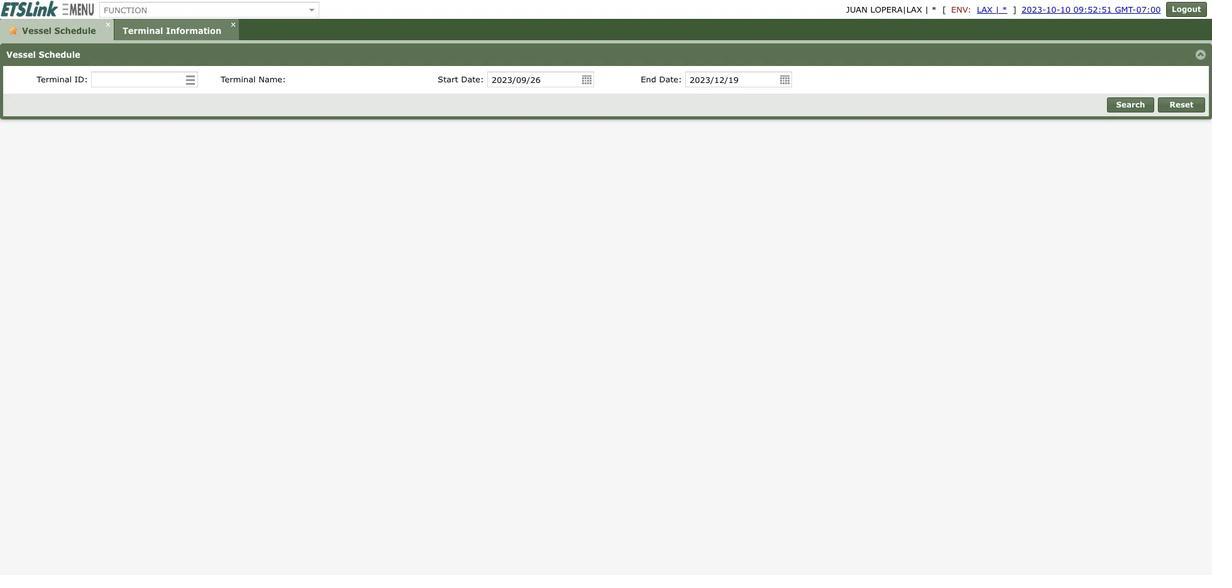 Task type: vqa. For each thing, say whether or not it's contained in the screenshot.
the 09:52:51
yes



Task type: locate. For each thing, give the bounding box(es) containing it.
| left [
[[926, 4, 929, 14]]

*
[[932, 4, 937, 14], [1003, 4, 1008, 14]]

[
[[943, 4, 947, 14]]

gmt-
[[1116, 4, 1137, 14]]

| right lax
[[996, 4, 1000, 14]]

vessel schedule
[[22, 26, 96, 36]]

0 horizontal spatial |
[[926, 4, 929, 14]]

lax
[[978, 4, 993, 14]]

1 horizontal spatial |
[[996, 4, 1000, 14]]

1 * from the left
[[932, 4, 937, 14]]

1 horizontal spatial *
[[1003, 4, 1008, 14]]

|
[[926, 4, 929, 14], [996, 4, 1000, 14]]

* left ]
[[1003, 4, 1008, 14]]

10-
[[1047, 4, 1061, 14]]

information
[[166, 26, 222, 36]]

0 horizontal spatial *
[[932, 4, 937, 14]]

logout
[[1173, 4, 1202, 14]]

10
[[1061, 4, 1071, 14]]

schedule
[[54, 26, 96, 36]]

* left [
[[932, 4, 937, 14]]

2 * from the left
[[1003, 4, 1008, 14]]

lopera|lax
[[871, 4, 923, 14]]

terminal information
[[123, 26, 222, 36]]

2 | from the left
[[996, 4, 1000, 14]]



Task type: describe. For each thing, give the bounding box(es) containing it.
07:00
[[1137, 4, 1162, 14]]

env:
[[952, 4, 972, 14]]

]
[[1014, 4, 1017, 14]]

Function text field
[[100, 3, 305, 17]]

vessel schedule link
[[0, 19, 114, 40]]

09:52:51
[[1074, 4, 1113, 14]]

terminal information link
[[114, 19, 239, 40]]

2023-
[[1022, 4, 1047, 14]]

terminal
[[123, 26, 163, 36]]

juan
[[847, 4, 868, 14]]

logout link
[[1167, 2, 1208, 17]]

juan lopera|lax | * [ env: lax | * ] 2023-10-10 09:52:51 gmt-07:00
[[847, 4, 1162, 14]]

vessel
[[22, 26, 52, 36]]

1 | from the left
[[926, 4, 929, 14]]



